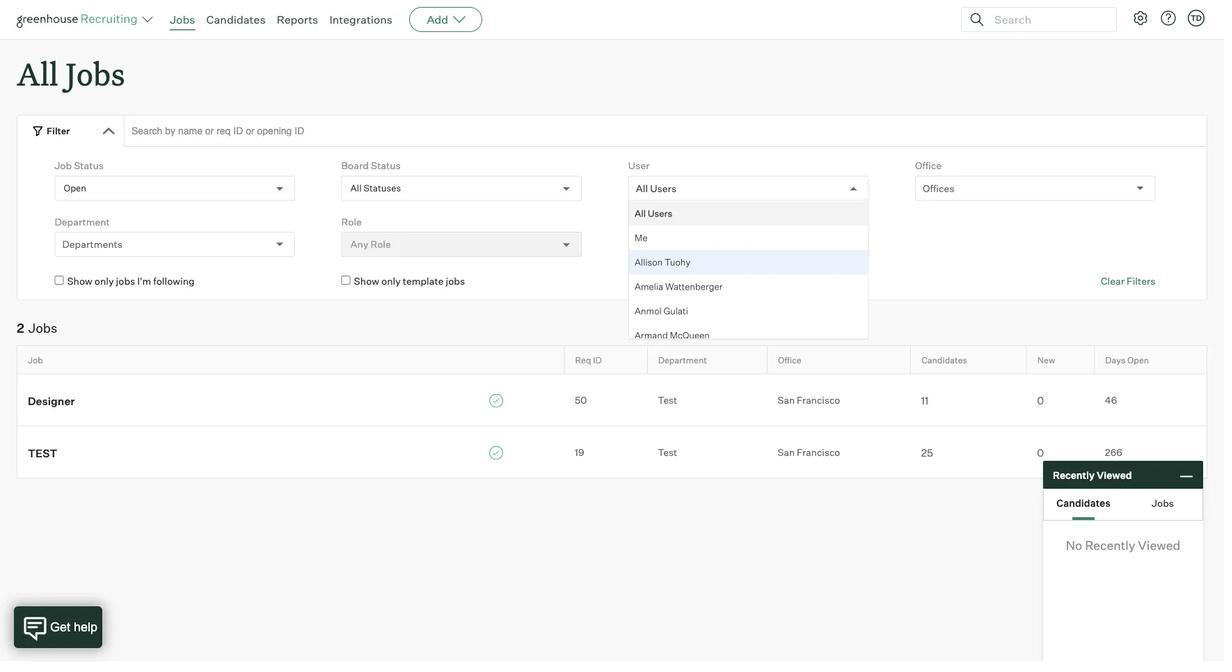 Task type: describe. For each thing, give the bounding box(es) containing it.
only for jobs
[[95, 275, 114, 287]]

armand
[[635, 329, 668, 340]]

25 link
[[911, 445, 1027, 460]]

san for test
[[778, 447, 795, 459]]

filters
[[1127, 275, 1156, 287]]

filter
[[47, 125, 70, 136]]

configure image
[[1133, 10, 1150, 26]]

offices
[[923, 182, 955, 194]]

19
[[575, 447, 585, 459]]

1 jobs from the left
[[116, 275, 135, 287]]

recently viewed
[[1053, 469, 1133, 481]]

1 vertical spatial office
[[778, 355, 802, 365]]

all statuses
[[351, 183, 401, 194]]

td button
[[1186, 7, 1208, 29]]

all jobs
[[17, 53, 125, 94]]

no recently viewed
[[1066, 538, 1181, 553]]

clear filters
[[1101, 275, 1156, 287]]

0 for test
[[1038, 447, 1045, 459]]

0 link for test
[[1027, 445, 1095, 460]]

san francisco for designer
[[778, 395, 841, 406]]

candidates link
[[206, 13, 266, 26]]

departments
[[62, 238, 123, 250]]

only for template
[[382, 275, 401, 287]]

new
[[1038, 355, 1056, 365]]

Show only template jobs checkbox
[[342, 276, 351, 285]]

req id
[[576, 355, 602, 365]]

tuohy
[[665, 256, 691, 267]]

clear
[[1101, 275, 1125, 287]]

statuses
[[364, 183, 401, 194]]

25
[[922, 447, 934, 459]]

board
[[342, 160, 369, 172]]

1 vertical spatial candidates
[[922, 355, 968, 365]]

0 vertical spatial candidates
[[206, 13, 266, 26]]

req
[[576, 355, 592, 365]]

2
[[17, 320, 24, 336]]

0 vertical spatial department
[[55, 216, 110, 228]]

1 horizontal spatial office
[[916, 160, 942, 172]]

show only template jobs
[[354, 275, 465, 287]]

candidates inside tab list
[[1057, 497, 1111, 509]]

266
[[1106, 447, 1123, 459]]

template
[[403, 275, 444, 287]]

Show only jobs I'm following checkbox
[[55, 276, 64, 285]]

designer link
[[17, 392, 565, 408]]

job for job
[[28, 355, 43, 365]]

role
[[342, 216, 362, 228]]

status for board status
[[371, 160, 401, 172]]

jobs link
[[170, 13, 195, 26]]

1 horizontal spatial viewed
[[1139, 538, 1181, 553]]

all up filter
[[17, 53, 58, 94]]

francisco for test
[[797, 447, 841, 459]]

i'm
[[137, 275, 151, 287]]

allison tuohy
[[635, 256, 691, 267]]

no
[[1066, 538, 1083, 553]]

11
[[922, 394, 929, 407]]

amelia
[[635, 281, 664, 292]]

id
[[593, 355, 602, 365]]

2 jobs
[[17, 320, 57, 336]]

row group containing all users
[[629, 201, 868, 662]]

following
[[153, 275, 195, 287]]

11 link
[[911, 393, 1027, 408]]

jobs inside tab list
[[1152, 497, 1175, 509]]



Task type: vqa. For each thing, say whether or not it's contained in the screenshot.
time link
no



Task type: locate. For each thing, give the bounding box(es) containing it.
office
[[916, 160, 942, 172], [778, 355, 802, 365]]

46
[[1106, 395, 1118, 406]]

0 vertical spatial office
[[916, 160, 942, 172]]

1 horizontal spatial jobs
[[446, 275, 465, 287]]

board status
[[342, 160, 401, 172]]

0 vertical spatial san
[[778, 395, 795, 406]]

0 vertical spatial san francisco
[[778, 395, 841, 406]]

2 jobs from the left
[[446, 275, 465, 287]]

only
[[95, 275, 114, 287], [382, 275, 401, 287]]

status
[[74, 160, 104, 172], [371, 160, 401, 172]]

san francisco for test
[[778, 447, 841, 459]]

2 san francisco from the top
[[778, 447, 841, 459]]

0 vertical spatial recently
[[1053, 469, 1095, 481]]

0 vertical spatial test
[[658, 395, 678, 406]]

department
[[55, 216, 110, 228], [659, 355, 707, 365]]

1 horizontal spatial job
[[55, 160, 72, 172]]

1 vertical spatial francisco
[[797, 447, 841, 459]]

0 horizontal spatial job
[[28, 355, 43, 365]]

show right show only template jobs checkbox
[[354, 275, 379, 287]]

0 link for designer
[[1027, 393, 1095, 408]]

0 horizontal spatial status
[[74, 160, 104, 172]]

all users option
[[636, 182, 677, 194]]

all users
[[636, 182, 677, 194], [635, 207, 673, 219]]

job down 2 jobs
[[28, 355, 43, 365]]

row group
[[629, 201, 868, 662]]

field
[[666, 216, 689, 228]]

1 vertical spatial job
[[28, 355, 43, 365]]

clear filters link
[[1101, 274, 1156, 288]]

1 vertical spatial users
[[648, 207, 673, 219]]

jobs
[[170, 13, 195, 26], [66, 53, 125, 94], [28, 320, 57, 336], [1152, 497, 1175, 509]]

1 horizontal spatial status
[[371, 160, 401, 172]]

2 san from the top
[[778, 447, 795, 459]]

0 vertical spatial viewed
[[1097, 469, 1133, 481]]

td
[[1191, 13, 1203, 23]]

test for test
[[658, 447, 678, 459]]

days
[[1106, 355, 1126, 365]]

2 horizontal spatial candidates
[[1057, 497, 1111, 509]]

1 vertical spatial san francisco
[[778, 447, 841, 459]]

0 horizontal spatial viewed
[[1097, 469, 1133, 481]]

only left template
[[382, 275, 401, 287]]

all down the board
[[351, 183, 362, 194]]

candidates up 11
[[922, 355, 968, 365]]

0 horizontal spatial office
[[778, 355, 802, 365]]

0 horizontal spatial only
[[95, 275, 114, 287]]

1 0 from the top
[[1038, 394, 1045, 407]]

reports link
[[277, 13, 318, 26]]

only down "departments"
[[95, 275, 114, 287]]

0 vertical spatial job
[[55, 160, 72, 172]]

custom
[[629, 216, 664, 228]]

jobs left i'm
[[116, 275, 135, 287]]

1 vertical spatial open
[[1128, 355, 1150, 365]]

1 horizontal spatial open
[[1128, 355, 1150, 365]]

job down filter
[[55, 160, 72, 172]]

users
[[650, 182, 677, 194], [648, 207, 673, 219]]

2 vertical spatial candidates
[[1057, 497, 1111, 509]]

open right days
[[1128, 355, 1150, 365]]

1 horizontal spatial show
[[354, 275, 379, 287]]

anmol
[[635, 305, 662, 316]]

0 vertical spatial all users
[[636, 182, 677, 194]]

None field
[[636, 177, 640, 200]]

0 horizontal spatial show
[[67, 275, 92, 287]]

me
[[635, 232, 648, 243]]

all up me
[[635, 207, 646, 219]]

open down job status
[[64, 183, 86, 194]]

san for designer
[[778, 395, 795, 406]]

status for job status
[[74, 160, 104, 172]]

1 status from the left
[[74, 160, 104, 172]]

show
[[67, 275, 92, 287], [354, 275, 379, 287]]

users up the custom field
[[650, 182, 677, 194]]

1 only from the left
[[95, 275, 114, 287]]

1 francisco from the top
[[797, 395, 841, 406]]

department up "departments"
[[55, 216, 110, 228]]

1 vertical spatial san
[[778, 447, 795, 459]]

open
[[64, 183, 86, 194], [1128, 355, 1150, 365]]

job
[[55, 160, 72, 172], [28, 355, 43, 365]]

1 san francisco from the top
[[778, 395, 841, 406]]

san francisco
[[778, 395, 841, 406], [778, 447, 841, 459]]

all down user
[[636, 182, 648, 194]]

tab list
[[1044, 489, 1203, 520]]

Search text field
[[991, 9, 1104, 30]]

jobs right template
[[446, 275, 465, 287]]

50
[[575, 395, 587, 406]]

test
[[658, 395, 678, 406], [658, 447, 678, 459]]

1 show from the left
[[67, 275, 92, 287]]

1 san from the top
[[778, 395, 795, 406]]

show for show only template jobs
[[354, 275, 379, 287]]

viewed
[[1097, 469, 1133, 481], [1139, 538, 1181, 553]]

0 horizontal spatial candidates
[[206, 13, 266, 26]]

0
[[1038, 394, 1045, 407], [1038, 447, 1045, 459]]

2 0 link from the top
[[1027, 445, 1095, 460]]

0 vertical spatial users
[[650, 182, 677, 194]]

0 vertical spatial open
[[64, 183, 86, 194]]

anmol gulati
[[635, 305, 688, 316]]

reports
[[277, 13, 318, 26]]

0 horizontal spatial open
[[64, 183, 86, 194]]

designer
[[28, 394, 75, 408]]

1 horizontal spatial candidates
[[922, 355, 968, 365]]

jobs
[[116, 275, 135, 287], [446, 275, 465, 287]]

francisco
[[797, 395, 841, 406], [797, 447, 841, 459]]

wattenberger
[[665, 281, 723, 292]]

all users inside row group
[[635, 207, 673, 219]]

job status
[[55, 160, 104, 172]]

0 horizontal spatial department
[[55, 216, 110, 228]]

2 only from the left
[[382, 275, 401, 287]]

1 vertical spatial test
[[658, 447, 678, 459]]

jobs down 'greenhouse recruiting' image
[[66, 53, 125, 94]]

mcqueen
[[670, 329, 710, 340]]

candidates
[[206, 13, 266, 26], [922, 355, 968, 365], [1057, 497, 1111, 509]]

0 vertical spatial francisco
[[797, 395, 841, 406]]

san
[[778, 395, 795, 406], [778, 447, 795, 459]]

all
[[17, 53, 58, 94], [636, 182, 648, 194], [351, 183, 362, 194], [635, 207, 646, 219]]

users down "all users" option
[[648, 207, 673, 219]]

2 status from the left
[[371, 160, 401, 172]]

recently
[[1053, 469, 1095, 481], [1086, 538, 1136, 553]]

users inside row group
[[648, 207, 673, 219]]

0 vertical spatial 0 link
[[1027, 393, 1095, 408]]

armand mcqueen
[[635, 329, 710, 340]]

1 test from the top
[[658, 395, 678, 406]]

gulati
[[664, 305, 688, 316]]

test
[[28, 446, 57, 460]]

candidates right the jobs "link"
[[206, 13, 266, 26]]

0 horizontal spatial jobs
[[116, 275, 135, 287]]

1 horizontal spatial only
[[382, 275, 401, 287]]

0 link down new
[[1027, 393, 1095, 408]]

1 vertical spatial all users
[[635, 207, 673, 219]]

1 vertical spatial viewed
[[1139, 538, 1181, 553]]

integrations
[[330, 13, 393, 26]]

jobs right 2
[[28, 320, 57, 336]]

test link
[[17, 445, 565, 460]]

show only jobs i'm following
[[67, 275, 195, 287]]

integrations link
[[330, 13, 393, 26]]

1 vertical spatial recently
[[1086, 538, 1136, 553]]

1 vertical spatial 0
[[1038, 447, 1045, 459]]

add button
[[409, 7, 483, 32]]

amelia wattenberger
[[635, 281, 723, 292]]

1 horizontal spatial department
[[659, 355, 707, 365]]

td button
[[1189, 10, 1205, 26]]

jobs up no recently viewed
[[1152, 497, 1175, 509]]

add
[[427, 13, 449, 26]]

show right show only jobs i'm following 'option' on the left top of page
[[67, 275, 92, 287]]

tab list containing candidates
[[1044, 489, 1203, 520]]

department down mcqueen
[[659, 355, 707, 365]]

2 0 from the top
[[1038, 447, 1045, 459]]

days open
[[1106, 355, 1150, 365]]

1 vertical spatial department
[[659, 355, 707, 365]]

show for show only jobs i'm following
[[67, 275, 92, 287]]

Search by name or req ID or opening ID text field
[[124, 115, 1208, 147]]

francisco for designer
[[797, 395, 841, 406]]

job for job status
[[55, 160, 72, 172]]

2 francisco from the top
[[797, 447, 841, 459]]

custom field
[[629, 216, 689, 228]]

all users down "all users" option
[[635, 207, 673, 219]]

allison
[[635, 256, 663, 267]]

2 test from the top
[[658, 447, 678, 459]]

greenhouse recruiting image
[[17, 11, 142, 28]]

all users down user
[[636, 182, 677, 194]]

candidates down recently viewed
[[1057, 497, 1111, 509]]

2 show from the left
[[354, 275, 379, 287]]

0 link
[[1027, 393, 1095, 408], [1027, 445, 1095, 460]]

1 vertical spatial 0 link
[[1027, 445, 1095, 460]]

test for designer
[[658, 395, 678, 406]]

0 link up recently viewed
[[1027, 445, 1095, 460]]

jobs left candidates "link"
[[170, 13, 195, 26]]

0 vertical spatial 0
[[1038, 394, 1045, 407]]

1 0 link from the top
[[1027, 393, 1095, 408]]

0 for designer
[[1038, 394, 1045, 407]]

user
[[629, 160, 650, 172]]



